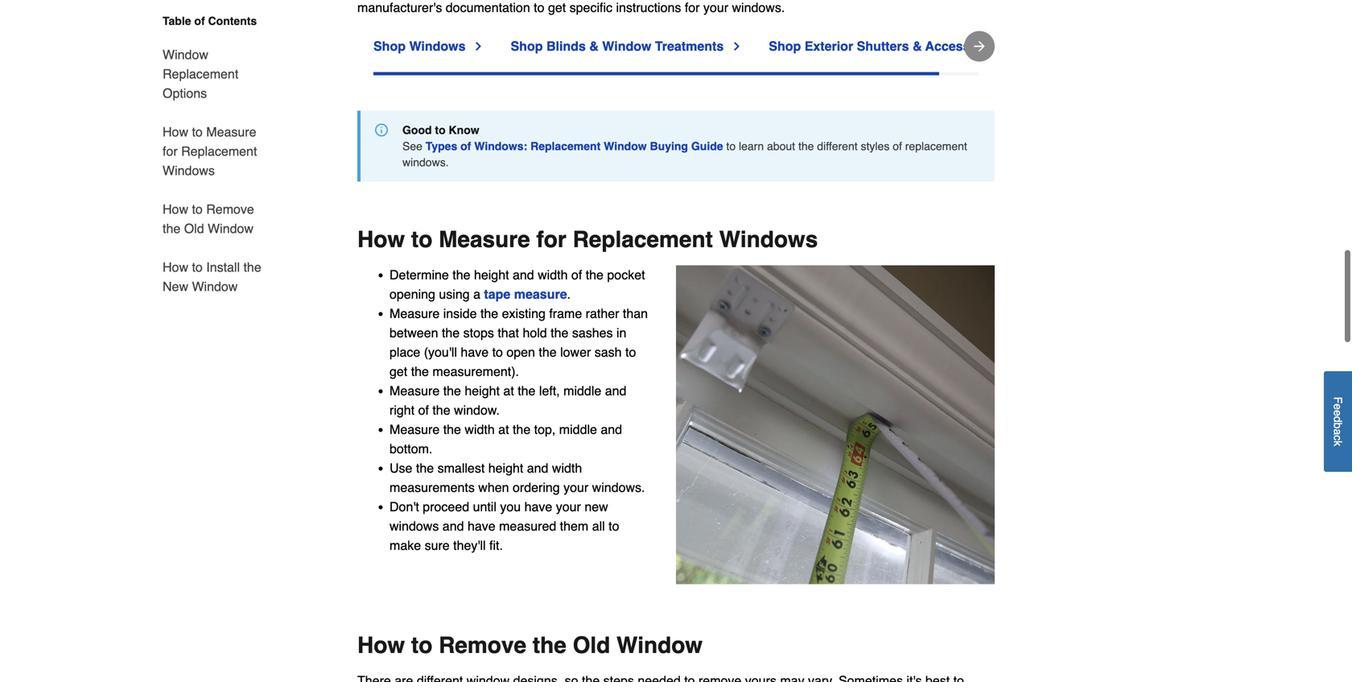 Task type: vqa. For each thing, say whether or not it's contained in the screenshot.
k
yes



Task type: describe. For each thing, give the bounding box(es) containing it.
c
[[1332, 435, 1345, 441]]

window inside how to install the new window
[[192, 279, 238, 294]]

and up ordering on the bottom of the page
[[527, 461, 549, 476]]

of inside to learn about the different styles of replacement windows.
[[893, 140, 903, 153]]

smallest
[[438, 461, 485, 476]]

top,
[[534, 422, 556, 437]]

shop blinds & window treatments link
[[511, 37, 743, 56]]

f e e d b a c k
[[1332, 397, 1345, 446]]

k
[[1332, 441, 1345, 446]]

stops
[[464, 325, 494, 340]]

shop for shop blinds & window treatments
[[511, 39, 543, 54]]

all
[[592, 519, 605, 533]]

old inside how to remove the old window
[[184, 221, 204, 236]]

b
[[1332, 423, 1345, 429]]

rather
[[586, 306, 620, 321]]

1 vertical spatial height
[[465, 383, 500, 398]]

shop for shop exterior shutters & accessories
[[769, 39, 801, 54]]

window inside window replacement options
[[163, 47, 208, 62]]

remove inside how to remove the old window
[[206, 202, 254, 217]]

replacement
[[906, 140, 968, 153]]

contents
[[208, 14, 257, 27]]

2 vertical spatial width
[[552, 461, 582, 476]]

sure
[[425, 538, 450, 553]]

to inside how to install the new window
[[192, 260, 203, 275]]

the inside how to remove the old window
[[163, 221, 181, 236]]

guide
[[692, 140, 724, 153]]

to learn about the different styles of replacement windows.
[[403, 140, 968, 169]]

chevron right image
[[731, 40, 743, 53]]

0 vertical spatial your
[[564, 480, 589, 495]]

options
[[163, 86, 207, 101]]

determine
[[390, 267, 449, 282]]

f e e d b a c k button
[[1325, 371, 1353, 472]]

between
[[390, 325, 438, 340]]

types
[[426, 140, 458, 153]]

styles
[[861, 140, 890, 153]]

1 horizontal spatial how to measure for replacement windows
[[358, 227, 818, 252]]

window replacement options
[[163, 47, 239, 101]]

1 vertical spatial your
[[556, 499, 581, 514]]

shutters
[[857, 39, 910, 54]]

2 & from the left
[[913, 39, 922, 54]]

determine the height and width of the pocket opening using a
[[390, 267, 645, 302]]

accessories
[[926, 39, 1001, 54]]

measurements
[[390, 480, 475, 495]]

table
[[163, 14, 191, 27]]

how to measure for replacement windows inside the "table of contents" element
[[163, 124, 257, 178]]

window.
[[454, 403, 500, 418]]

bottom.
[[390, 441, 433, 456]]

shop exterior shutters & accessories
[[769, 39, 1001, 54]]

how to install the new window link
[[163, 248, 264, 296]]

place
[[390, 345, 421, 360]]

2 e from the top
[[1332, 410, 1345, 416]]

table of contents
[[163, 14, 257, 27]]

1 e from the top
[[1332, 404, 1345, 410]]

good to know
[[403, 124, 480, 136]]

ordering
[[513, 480, 560, 495]]

new
[[163, 279, 188, 294]]

2 vertical spatial height
[[489, 461, 524, 476]]

of inside measure inside the existing frame rather than between the stops that hold the sashes in place (you'll have to open the lower sash to get the measurement). measure the height at the left, middle and right of the window. measure the width at the top, middle and bottom. use the smallest height and width measurements when ordering your windows. don't proceed until you have your new windows and have measured them all to make sure they'll fit.
[[418, 403, 429, 418]]

how to remove the old window inside the "table of contents" element
[[163, 202, 254, 236]]

they'll
[[453, 538, 486, 553]]

you
[[500, 499, 521, 514]]

tape measure link
[[484, 287, 567, 302]]

(you'll
[[424, 345, 457, 360]]

of down know
[[461, 140, 471, 153]]

measure
[[514, 287, 567, 302]]

open
[[507, 345, 535, 360]]

replacement down options
[[181, 144, 257, 159]]

tape measure .
[[484, 287, 571, 302]]

proceed
[[423, 499, 470, 514]]

measure up right at the bottom left of the page
[[390, 383, 440, 398]]

and right the top,
[[601, 422, 623, 437]]

for inside the "table of contents" element
[[163, 144, 178, 159]]

don't
[[390, 499, 419, 514]]

windows. inside measure inside the existing frame rather than between the stops that hold the sashes in place (you'll have to open the lower sash to get the measurement). measure the height at the left, middle and right of the window. measure the width at the top, middle and bottom. use the smallest height and width measurements when ordering your windows. don't proceed until you have your new windows and have measured them all to make sure they'll fit.
[[592, 480, 645, 495]]

treatments
[[655, 39, 724, 54]]

1 vertical spatial how to remove the old window
[[358, 632, 703, 658]]

how for how to remove the old window link
[[163, 202, 188, 217]]

how to remove the old window link
[[163, 190, 264, 248]]

how to install the new window
[[163, 260, 261, 294]]

measured
[[499, 519, 557, 533]]

fit.
[[490, 538, 503, 553]]

info image
[[375, 124, 388, 136]]

table of contents element
[[143, 13, 264, 296]]

height inside determine the height and width of the pocket opening using a
[[474, 267, 509, 282]]

shop windows
[[374, 39, 466, 54]]

sash
[[595, 345, 622, 360]]

and inside determine the height and width of the pocket opening using a
[[513, 267, 534, 282]]

1 vertical spatial at
[[499, 422, 509, 437]]

than
[[623, 306, 648, 321]]

1 horizontal spatial remove
[[439, 632, 527, 658]]

buying
[[650, 140, 688, 153]]



Task type: locate. For each thing, give the bounding box(es) containing it.
frame
[[549, 306, 582, 321]]

1 vertical spatial windows.
[[592, 480, 645, 495]]

your up new
[[564, 480, 589, 495]]

shop for shop windows
[[374, 39, 406, 54]]

and down sash
[[605, 383, 627, 398]]

& right shutters
[[913, 39, 922, 54]]

height up window.
[[465, 383, 500, 398]]

of right right at the bottom left of the page
[[418, 403, 429, 418]]

lower
[[561, 345, 591, 360]]

right
[[390, 403, 415, 418]]

use
[[390, 461, 413, 476]]

how
[[163, 124, 188, 139], [163, 202, 188, 217], [358, 227, 405, 252], [163, 260, 188, 275], [358, 632, 405, 658]]

in
[[617, 325, 627, 340]]

0 horizontal spatial how to remove the old window
[[163, 202, 254, 236]]

pocket
[[607, 267, 645, 282]]

middle right left,
[[564, 383, 602, 398]]

measure
[[206, 124, 256, 139], [439, 227, 530, 252], [390, 306, 440, 321], [390, 383, 440, 398], [390, 422, 440, 437]]

0 vertical spatial how to measure for replacement windows
[[163, 124, 257, 178]]

have down until on the bottom of the page
[[468, 519, 496, 533]]

1 vertical spatial width
[[465, 422, 495, 437]]

have up the measurement).
[[461, 345, 489, 360]]

existing
[[502, 306, 546, 321]]

shop
[[374, 39, 406, 54], [511, 39, 543, 54], [769, 39, 801, 54]]

a
[[474, 287, 481, 302], [1332, 429, 1345, 435]]

1 vertical spatial middle
[[559, 422, 597, 437]]

scrollbar
[[374, 72, 940, 75]]

a measuring tape on a window. image
[[676, 265, 995, 584]]

middle right the top,
[[559, 422, 597, 437]]

1 shop from the left
[[374, 39, 406, 54]]

2 horizontal spatial shop
[[769, 39, 801, 54]]

2 shop from the left
[[511, 39, 543, 54]]

measure up determine the height and width of the pocket opening using a
[[439, 227, 530, 252]]

middle
[[564, 383, 602, 398], [559, 422, 597, 437]]

and down proceed
[[443, 519, 464, 533]]

height up tape
[[474, 267, 509, 282]]

0 horizontal spatial how to measure for replacement windows
[[163, 124, 257, 178]]

1 vertical spatial have
[[525, 499, 553, 514]]

0 vertical spatial remove
[[206, 202, 254, 217]]

windows
[[409, 39, 466, 54], [163, 163, 215, 178], [720, 227, 818, 252]]

of right table
[[194, 14, 205, 27]]

using
[[439, 287, 470, 302]]

and up tape measure link
[[513, 267, 534, 282]]

0 vertical spatial height
[[474, 267, 509, 282]]

windows. inside to learn about the different styles of replacement windows.
[[403, 156, 449, 169]]

height
[[474, 267, 509, 282], [465, 383, 500, 398], [489, 461, 524, 476]]

e
[[1332, 404, 1345, 410], [1332, 410, 1345, 416]]

different
[[818, 140, 858, 153]]

shop exterior shutters & accessories link
[[769, 37, 1021, 56]]

learn
[[739, 140, 764, 153]]

how to measure for replacement windows
[[163, 124, 257, 178], [358, 227, 818, 252]]

width down window.
[[465, 422, 495, 437]]

at down window.
[[499, 422, 509, 437]]

windows. up new
[[592, 480, 645, 495]]

2 vertical spatial have
[[468, 519, 496, 533]]

d
[[1332, 416, 1345, 423]]

1 & from the left
[[590, 39, 599, 54]]

arrow right image
[[972, 38, 988, 54]]

make
[[390, 538, 421, 553]]

the inside how to install the new window
[[244, 260, 261, 275]]

0 vertical spatial old
[[184, 221, 204, 236]]

shop blinds & window treatments
[[511, 39, 724, 54]]

window
[[603, 39, 652, 54], [163, 47, 208, 62], [604, 140, 647, 153], [208, 221, 254, 236], [192, 279, 238, 294], [617, 632, 703, 658]]

at
[[504, 383, 514, 398], [499, 422, 509, 437]]

1 horizontal spatial &
[[913, 39, 922, 54]]

.
[[567, 287, 571, 302]]

0 vertical spatial windows.
[[403, 156, 449, 169]]

window replacement options link
[[163, 35, 264, 113]]

measure down options
[[206, 124, 256, 139]]

width up 'measure'
[[538, 267, 568, 282]]

how inside how to remove the old window
[[163, 202, 188, 217]]

&
[[590, 39, 599, 54], [913, 39, 922, 54]]

replacement up pocket at the top of page
[[573, 227, 713, 252]]

the inside to learn about the different styles of replacement windows.
[[799, 140, 814, 153]]

to
[[435, 124, 446, 136], [192, 124, 203, 139], [727, 140, 736, 153], [192, 202, 203, 217], [411, 227, 433, 252], [192, 260, 203, 275], [492, 345, 503, 360], [626, 345, 636, 360], [609, 519, 620, 533], [411, 632, 433, 658]]

for down options
[[163, 144, 178, 159]]

0 vertical spatial how to remove the old window
[[163, 202, 254, 236]]

tape
[[484, 287, 511, 302]]

width up ordering on the bottom of the page
[[552, 461, 582, 476]]

height up "when"
[[489, 461, 524, 476]]

1 vertical spatial a
[[1332, 429, 1345, 435]]

until
[[473, 499, 497, 514]]

types of windows: replacement window buying guide link
[[426, 140, 724, 153]]

windows inside the "table of contents" element
[[163, 163, 215, 178]]

left,
[[539, 383, 560, 398]]

0 vertical spatial windows
[[409, 39, 466, 54]]

1 vertical spatial windows
[[163, 163, 215, 178]]

1 horizontal spatial shop
[[511, 39, 543, 54]]

e up 'd'
[[1332, 404, 1345, 410]]

get
[[390, 364, 408, 379]]

that
[[498, 325, 519, 340]]

a left tape
[[474, 287, 481, 302]]

install
[[206, 260, 240, 275]]

when
[[479, 480, 509, 495]]

a inside button
[[1332, 429, 1345, 435]]

about
[[767, 140, 796, 153]]

how inside how to install the new window
[[163, 260, 188, 275]]

0 vertical spatial a
[[474, 287, 481, 302]]

of right styles
[[893, 140, 903, 153]]

for
[[163, 144, 178, 159], [537, 227, 567, 252]]

blinds
[[547, 39, 586, 54]]

2 vertical spatial windows
[[720, 227, 818, 252]]

to inside how to remove the old window
[[192, 202, 203, 217]]

f
[[1332, 397, 1345, 404]]

them
[[560, 519, 589, 533]]

know
[[449, 124, 480, 136]]

1 horizontal spatial for
[[537, 227, 567, 252]]

0 horizontal spatial shop
[[374, 39, 406, 54]]

replacement up options
[[163, 66, 239, 81]]

a inside determine the height and width of the pocket opening using a
[[474, 287, 481, 302]]

0 vertical spatial at
[[504, 383, 514, 398]]

windows
[[390, 519, 439, 533]]

how to measure for replacement windows up pocket at the top of page
[[358, 227, 818, 252]]

hold
[[523, 325, 547, 340]]

3 shop from the left
[[769, 39, 801, 54]]

inside
[[443, 306, 477, 321]]

a up k
[[1332, 429, 1345, 435]]

window inside how to remove the old window
[[208, 221, 254, 236]]

1 vertical spatial remove
[[439, 632, 527, 658]]

0 horizontal spatial a
[[474, 287, 481, 302]]

width inside determine the height and width of the pocket opening using a
[[538, 267, 568, 282]]

to inside to learn about the different styles of replacement windows.
[[727, 140, 736, 153]]

2 horizontal spatial windows
[[720, 227, 818, 252]]

0 horizontal spatial windows.
[[403, 156, 449, 169]]

measure inside the existing frame rather than between the stops that hold the sashes in place (you'll have to open the lower sash to get the measurement). measure the height at the left, middle and right of the window. measure the width at the top, middle and bottom. use the smallest height and width measurements when ordering your windows. don't proceed until you have your new windows and have measured them all to make sure they'll fit.
[[390, 306, 648, 553]]

windows:
[[474, 140, 528, 153]]

0 vertical spatial have
[[461, 345, 489, 360]]

1 horizontal spatial windows
[[409, 39, 466, 54]]

your
[[564, 480, 589, 495], [556, 499, 581, 514]]

measurement).
[[433, 364, 519, 379]]

0 horizontal spatial windows
[[163, 163, 215, 178]]

1 horizontal spatial how to remove the old window
[[358, 632, 703, 658]]

e up the b
[[1332, 410, 1345, 416]]

0 horizontal spatial &
[[590, 39, 599, 54]]

1 horizontal spatial a
[[1332, 429, 1345, 435]]

have down ordering on the bottom of the page
[[525, 499, 553, 514]]

0 vertical spatial middle
[[564, 383, 602, 398]]

0 horizontal spatial remove
[[206, 202, 254, 217]]

measure up between at the top left
[[390, 306, 440, 321]]

good
[[403, 124, 432, 136]]

measure inside the "table of contents" element
[[206, 124, 256, 139]]

measure up bottom.
[[390, 422, 440, 437]]

how to remove the old window
[[163, 202, 254, 236], [358, 632, 703, 658]]

1 vertical spatial for
[[537, 227, 567, 252]]

windows. down the see
[[403, 156, 449, 169]]

the
[[799, 140, 814, 153], [163, 221, 181, 236], [244, 260, 261, 275], [453, 267, 471, 282], [586, 267, 604, 282], [481, 306, 499, 321], [442, 325, 460, 340], [551, 325, 569, 340], [539, 345, 557, 360], [411, 364, 429, 379], [443, 383, 461, 398], [518, 383, 536, 398], [433, 403, 451, 418], [443, 422, 461, 437], [513, 422, 531, 437], [416, 461, 434, 476], [533, 632, 567, 658]]

of
[[194, 14, 205, 27], [461, 140, 471, 153], [893, 140, 903, 153], [572, 267, 582, 282], [418, 403, 429, 418]]

exterior
[[805, 39, 854, 54]]

0 vertical spatial width
[[538, 267, 568, 282]]

0 horizontal spatial old
[[184, 221, 204, 236]]

shop windows link
[[374, 37, 485, 56]]

at down the measurement).
[[504, 383, 514, 398]]

of inside determine the height and width of the pocket opening using a
[[572, 267, 582, 282]]

how to measure for replacement windows link
[[163, 113, 264, 190]]

how to measure for replacement windows down options
[[163, 124, 257, 178]]

your up the them
[[556, 499, 581, 514]]

1 vertical spatial old
[[573, 632, 611, 658]]

new
[[585, 499, 609, 514]]

for up 'measure'
[[537, 227, 567, 252]]

1 horizontal spatial windows.
[[592, 480, 645, 495]]

0 vertical spatial for
[[163, 144, 178, 159]]

replacement right windows:
[[531, 140, 601, 153]]

how for the how to measure for replacement windows link
[[163, 124, 188, 139]]

remove
[[206, 202, 254, 217], [439, 632, 527, 658]]

see types of windows: replacement window buying guide
[[403, 140, 724, 153]]

& right blinds
[[590, 39, 599, 54]]

1 vertical spatial how to measure for replacement windows
[[358, 227, 818, 252]]

replacement
[[163, 66, 239, 81], [531, 140, 601, 153], [181, 144, 257, 159], [573, 227, 713, 252]]

opening
[[390, 287, 436, 302]]

chevron right image
[[472, 40, 485, 53]]

0 horizontal spatial for
[[163, 144, 178, 159]]

sashes
[[572, 325, 613, 340]]

how for how to install the new window link
[[163, 260, 188, 275]]

see
[[403, 140, 423, 153]]

1 horizontal spatial old
[[573, 632, 611, 658]]

of up "frame"
[[572, 267, 582, 282]]



